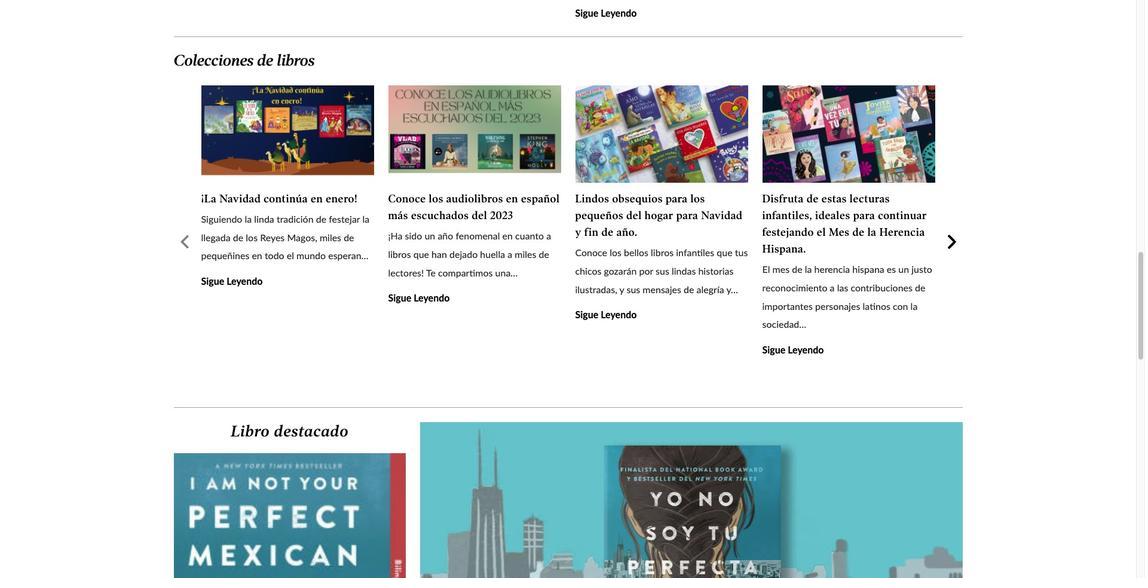Task type: vqa. For each thing, say whether or not it's contained in the screenshot.
Lindos obsequios para los pequeños del hogar para Navidad y fin de año.'s SIGUE LEYENDO
yes



Task type: locate. For each thing, give the bounding box(es) containing it.
sigue for lindos obsequios para los pequeños del hogar para navidad y fin de año.
[[576, 309, 599, 321]]

0 horizontal spatial del
[[472, 209, 488, 222]]

1 horizontal spatial a
[[547, 230, 552, 242]]

que inside ¡ha sido un año fenomenal en cuanto a libros que han dejado huella a miles de lectores! te compartimos una…
[[414, 249, 429, 260]]

que
[[717, 247, 733, 258], [414, 249, 429, 260]]

0 horizontal spatial el
[[287, 250, 294, 262]]

la right festejar
[[363, 214, 370, 225]]

conoce for conoce los bellos libros infantiles que tus chicos gozarán por sus lindas historias ilustradas, y sus mensajes de alegría y…
[[576, 247, 608, 258]]

0 horizontal spatial miles
[[320, 232, 342, 243]]

0 vertical spatial y
[[576, 226, 582, 239]]

1 horizontal spatial conoce
[[576, 247, 608, 258]]

conoce los audiolibros en español más escuchados del 2023 link
[[388, 193, 560, 222]]

han
[[432, 249, 447, 260]]

1 horizontal spatial que
[[717, 247, 733, 258]]

a right huella
[[508, 249, 513, 260]]

1 horizontal spatial el
[[817, 226, 826, 239]]

personajes
[[816, 301, 861, 312]]

los up infantiles
[[691, 193, 706, 206]]

1 vertical spatial un
[[899, 264, 910, 275]]

sigue leyendo link for conoce los audiolibros en español más escuchados del 2023
[[388, 293, 450, 304]]

el left mes
[[817, 226, 826, 239]]

obsequios
[[613, 193, 663, 206]]

leyendo
[[601, 7, 637, 18], [227, 276, 263, 287], [414, 293, 450, 304], [601, 309, 637, 321], [788, 345, 824, 356]]

navidad
[[220, 193, 261, 206], [702, 209, 743, 222]]

los left reyes
[[246, 232, 258, 243]]

0 horizontal spatial y
[[576, 226, 582, 239]]

2 vertical spatial a
[[830, 282, 835, 294]]

en left todo
[[252, 250, 262, 262]]

y inside conoce los bellos libros infantiles que tus chicos gozarán por sus lindas historias ilustradas, y sus mensajes de alegría y…
[[620, 284, 625, 295]]

de inside the lindos obsequios para los pequeños del hogar para navidad y fin de año.
[[602, 226, 614, 239]]

la up reconocimiento
[[805, 264, 812, 275]]

el inside disfruta de estas lecturas infantiles, ideales para continuar festejando el mes de la herencia hispana.
[[817, 226, 826, 239]]

lindas
[[672, 265, 696, 277]]

reyes
[[260, 232, 285, 243]]

el right todo
[[287, 250, 294, 262]]

compartimos
[[438, 267, 493, 278]]

el
[[817, 226, 826, 239], [287, 250, 294, 262]]

para down lecturas at top
[[854, 209, 876, 222]]

1 vertical spatial conoce
[[576, 247, 608, 258]]

sus down por
[[627, 284, 641, 295]]

un left año
[[425, 230, 436, 242]]

del
[[472, 209, 488, 222], [627, 209, 642, 222]]

en inside siguiendo la linda tradición de festejar la llegada de los reyes magos, miles de pequeñines en todo el mundo esperan…
[[252, 250, 262, 262]]

y down gozarán
[[620, 284, 625, 295]]

lindos
[[576, 193, 610, 206]]

leyendo for disfruta de estas lecturas infantiles, ideales para continuar festejando el mes de la herencia hispana.
[[788, 345, 824, 356]]

lindos obsequios para los pequeños del hogar para navidad y fin de año. link
[[576, 193, 743, 239]]

en inside ¡ha sido un año fenomenal en cuanto a libros que han dejado huella a miles de lectores! te compartimos una…
[[503, 230, 513, 242]]

1 horizontal spatial libros
[[388, 249, 411, 260]]

1 horizontal spatial y
[[620, 284, 625, 295]]

chicos
[[576, 265, 602, 277]]

el inside siguiendo la linda tradición de festejar la llegada de los reyes magos, miles de pequeñines en todo el mundo esperan…
[[287, 250, 294, 262]]

del down audiolibros
[[472, 209, 488, 222]]

1 horizontal spatial navidad
[[702, 209, 743, 222]]

sido
[[405, 230, 422, 242]]

a right cuanto
[[547, 230, 552, 242]]

más
[[388, 209, 409, 222]]

que left tus
[[717, 247, 733, 258]]

sigue for conoce los audiolibros en español más escuchados del 2023
[[388, 293, 412, 304]]

1 horizontal spatial del
[[627, 209, 642, 222]]

2 horizontal spatial libros
[[651, 247, 674, 258]]

miles down cuanto
[[515, 249, 537, 260]]

de inside ¡ha sido un año fenomenal en cuanto a libros que han dejado huella a miles de lectores! te compartimos una…
[[539, 249, 550, 260]]

mundo
[[297, 250, 326, 262]]

las
[[838, 282, 849, 294]]

alegría
[[697, 284, 725, 295]]

del down obsequios
[[627, 209, 642, 222]]

la left linda
[[245, 214, 252, 225]]

magos,
[[287, 232, 317, 243]]

navidad inside the lindos obsequios para los pequeños del hogar para navidad y fin de año.
[[702, 209, 743, 222]]

la inside disfruta de estas lecturas infantiles, ideales para continuar festejando el mes de la herencia hispana.
[[868, 226, 877, 239]]

conoce up más
[[388, 193, 426, 206]]

2 horizontal spatial a
[[830, 282, 835, 294]]

el
[[763, 264, 771, 275]]

los up gozarán
[[610, 247, 622, 258]]

1 vertical spatial y
[[620, 284, 625, 295]]

a left las
[[830, 282, 835, 294]]

0 horizontal spatial un
[[425, 230, 436, 242]]

1 horizontal spatial miles
[[515, 249, 537, 260]]

conoce inside conoce los audiolibros en español más escuchados del 2023
[[388, 193, 426, 206]]

read disfruta de estas lecturas infantiles, ideales para continuar festejando el mes de la herencia hispana. image
[[763, 85, 936, 183]]

los inside conoce los audiolibros en español más escuchados del 2023
[[429, 193, 444, 206]]

navidad up tus
[[702, 209, 743, 222]]

bellos
[[624, 247, 649, 258]]

conoce los bellos libros infantiles que tus chicos gozarán por sus lindas historias ilustradas, y sus mensajes de alegría y…
[[576, 247, 748, 295]]

por
[[640, 265, 654, 277]]

libro
[[231, 423, 270, 441]]

de
[[257, 52, 273, 70], [807, 193, 819, 206], [316, 214, 327, 225], [602, 226, 614, 239], [853, 226, 865, 239], [233, 232, 244, 243], [344, 232, 354, 243], [539, 249, 550, 260], [792, 264, 803, 275], [916, 282, 926, 294], [684, 284, 695, 295]]

1 del from the left
[[472, 209, 488, 222]]

infantiles,
[[763, 209, 813, 222]]

sus right por
[[656, 265, 670, 277]]

libros inside ¡ha sido un año fenomenal en cuanto a libros que han dejado huella a miles de lectores! te compartimos una…
[[388, 249, 411, 260]]

¡ha sido un año fenomenal en cuanto a libros que han dejado huella a miles de lectores! te compartimos una…
[[388, 230, 552, 278]]

del inside the lindos obsequios para los pequeños del hogar para navidad y fin de año.
[[627, 209, 642, 222]]

los up 'escuchados'
[[429, 193, 444, 206]]

del inside conoce los audiolibros en español más escuchados del 2023
[[472, 209, 488, 222]]

1 vertical spatial el
[[287, 250, 294, 262]]

fin
[[585, 226, 599, 239]]

libros
[[277, 52, 315, 70], [651, 247, 674, 258], [388, 249, 411, 260]]

sigue for disfruta de estas lecturas infantiles, ideales para continuar festejando el mes de la herencia hispana.
[[763, 345, 786, 356]]

0 horizontal spatial a
[[508, 249, 513, 260]]

sus
[[656, 265, 670, 277], [627, 284, 641, 295]]

¡ha
[[388, 230, 403, 242]]

en down 2023
[[503, 230, 513, 242]]

continuar
[[879, 209, 928, 222]]

0 horizontal spatial conoce
[[388, 193, 426, 206]]

0 vertical spatial el
[[817, 226, 826, 239]]

¡la navidad continúa en enero! link
[[201, 193, 361, 206]]

lecturas
[[850, 193, 890, 206]]

y
[[576, 226, 582, 239], [620, 284, 625, 295]]

un inside el mes de la herencia hispana es un justo reconocimiento a las contribuciones de importantes personajes latinos con la sociedad…
[[899, 264, 910, 275]]

i am not your perfect mexican daughter/yo no soy tu perfecta hija mexicana (b&n exclusive edition) image
[[174, 454, 406, 579]]

con
[[893, 301, 909, 312]]

que left han
[[414, 249, 429, 260]]

la left herencia
[[868, 226, 877, 239]]

0 horizontal spatial que
[[414, 249, 429, 260]]

que inside conoce los bellos libros infantiles que tus chicos gozarán por sus lindas historias ilustradas, y sus mensajes de alegría y…
[[717, 247, 733, 258]]

una…
[[496, 267, 518, 278]]

llegada
[[201, 232, 231, 243]]

la
[[245, 214, 252, 225], [363, 214, 370, 225], [868, 226, 877, 239], [805, 264, 812, 275], [911, 301, 918, 312]]

0 vertical spatial a
[[547, 230, 552, 242]]

conoce for conoce los audiolibros en español más escuchados del 2023
[[388, 193, 426, 206]]

1 horizontal spatial sus
[[656, 265, 670, 277]]

los
[[429, 193, 444, 206], [691, 193, 706, 206], [246, 232, 258, 243], [610, 247, 622, 258]]

conoce up chicos
[[576, 247, 608, 258]]

ideales
[[816, 209, 851, 222]]

un
[[425, 230, 436, 242], [899, 264, 910, 275]]

y left fin on the right top of the page
[[576, 226, 582, 239]]

0 vertical spatial conoce
[[388, 193, 426, 206]]

pequeñines
[[201, 250, 250, 262]]

a
[[547, 230, 552, 242], [508, 249, 513, 260], [830, 282, 835, 294]]

1 vertical spatial miles
[[515, 249, 537, 260]]

tradición
[[277, 214, 314, 225]]

1 vertical spatial navidad
[[702, 209, 743, 222]]

conoce
[[388, 193, 426, 206], [576, 247, 608, 258]]

1 horizontal spatial un
[[899, 264, 910, 275]]

contribuciones
[[851, 282, 913, 294]]

miles down festejar
[[320, 232, 342, 243]]

0 vertical spatial un
[[425, 230, 436, 242]]

sigue leyendo link
[[576, 7, 637, 18], [201, 276, 263, 287], [388, 293, 450, 304], [576, 309, 637, 321], [763, 345, 824, 356]]

un right es
[[899, 264, 910, 275]]

sigue
[[576, 7, 599, 18], [201, 276, 224, 287], [388, 293, 412, 304], [576, 309, 599, 321], [763, 345, 786, 356]]

conoce inside conoce los bellos libros infantiles que tus chicos gozarán por sus lindas historias ilustradas, y sus mensajes de alegría y…
[[576, 247, 608, 258]]

huella
[[480, 249, 505, 260]]

miles
[[320, 232, 342, 243], [515, 249, 537, 260]]

festejar
[[329, 214, 360, 225]]

0 vertical spatial miles
[[320, 232, 342, 243]]

1 vertical spatial sus
[[627, 284, 641, 295]]

2 del from the left
[[627, 209, 642, 222]]

en up 2023
[[506, 193, 519, 206]]

0 vertical spatial navidad
[[220, 193, 261, 206]]

navidad up siguiendo
[[220, 193, 261, 206]]

en left enero!
[[311, 193, 323, 206]]

te
[[426, 267, 436, 278]]

sigue leyendo for conoce los audiolibros en español más escuchados del 2023
[[388, 293, 450, 304]]

sigue leyendo
[[576, 7, 637, 18], [201, 276, 263, 287], [388, 293, 450, 304], [576, 309, 637, 321], [763, 345, 824, 356]]

escuchados
[[411, 209, 469, 222]]

reconocimiento
[[763, 282, 828, 294]]

0 horizontal spatial sus
[[627, 284, 641, 295]]

miles inside siguiendo la linda tradición de festejar la llegada de los reyes magos, miles de pequeñines en todo el mundo esperan…
[[320, 232, 342, 243]]

a inside el mes de la herencia hispana es un justo reconocimiento a las contribuciones de importantes personajes latinos con la sociedad…
[[830, 282, 835, 294]]

la right con
[[911, 301, 918, 312]]



Task type: describe. For each thing, give the bounding box(es) containing it.
lindos obsequios para los pequeños del hogar para navidad y fin de año.
[[576, 193, 743, 239]]

ilustradas,
[[576, 284, 618, 295]]

siguiendo la linda tradición de festejar la llegada de los reyes magos, miles de pequeñines en todo el mundo esperan…
[[201, 214, 370, 262]]

sociedad…
[[763, 319, 807, 330]]

esperan…
[[328, 250, 369, 262]]

enero!
[[326, 193, 358, 206]]

0 vertical spatial sus
[[656, 265, 670, 277]]

pequeños
[[576, 209, 624, 222]]

lectores!
[[388, 267, 424, 278]]

y…
[[727, 284, 739, 295]]

sigue leyendo for disfruta de estas lecturas infantiles, ideales para continuar festejando el mes de la herencia hispana.
[[763, 345, 824, 356]]

historias
[[699, 265, 734, 277]]

de inside conoce los bellos libros infantiles que tus chicos gozarán por sus lindas historias ilustradas, y sus mensajes de alegría y…
[[684, 284, 695, 295]]

y inside the lindos obsequios para los pequeños del hogar para navidad y fin de año.
[[576, 226, 582, 239]]

sigue leyendo link for ¡la navidad continúa en enero!
[[201, 276, 263, 287]]

dejado
[[450, 249, 478, 260]]

tus
[[735, 247, 748, 258]]

para up hogar
[[666, 193, 688, 206]]

latinos
[[863, 301, 891, 312]]

en inside conoce los audiolibros en español más escuchados del 2023
[[506, 193, 519, 206]]

sigue leyendo for lindos obsequios para los pequeños del hogar para navidad y fin de año.
[[576, 309, 637, 321]]

0 horizontal spatial libros
[[277, 52, 315, 70]]

colecciones de libros
[[174, 52, 315, 70]]

año
[[438, 230, 454, 242]]

mensajes
[[643, 284, 682, 295]]

hispana
[[853, 264, 885, 275]]

para inside disfruta de estas lecturas infantiles, ideales para continuar festejando el mes de la herencia hispana.
[[854, 209, 876, 222]]

para right hogar
[[677, 209, 699, 222]]

el mes de la herencia hispana es un justo reconocimiento a las contribuciones de importantes personajes latinos con la sociedad…
[[763, 264, 933, 330]]

hogar
[[645, 209, 674, 222]]

hispana.
[[763, 243, 807, 256]]

es
[[887, 264, 897, 275]]

todo
[[265, 250, 284, 262]]

sigue leyendo link for disfruta de estas lecturas infantiles, ideales para continuar festejando el mes de la herencia hispana.
[[763, 345, 824, 356]]

mes
[[829, 226, 850, 239]]

herencia
[[880, 226, 926, 239]]

read ¡la navidad continúa en enero! image
[[201, 85, 374, 183]]

continúa
[[264, 193, 308, 206]]

miles inside ¡ha sido un año fenomenal en cuanto a libros que han dejado huella a miles de lectores! te compartimos una…
[[515, 249, 537, 260]]

linda
[[254, 214, 274, 225]]

disfruta de estas lecturas infantiles, ideales para continuar festejando el mes de la herencia hispana. link
[[763, 193, 928, 256]]

read conoce los audiolibros en español más escuchados del 2023 image
[[388, 85, 561, 183]]

importantes
[[763, 301, 813, 312]]

libros inside conoce los bellos libros infantiles que tus chicos gozarán por sus lindas historias ilustradas, y sus mensajes de alegría y…
[[651, 247, 674, 258]]

los inside the lindos obsequios para los pequeños del hogar para navidad y fin de año.
[[691, 193, 706, 206]]

español
[[522, 193, 560, 206]]

los inside siguiendo la linda tradición de festejar la llegada de los reyes magos, miles de pequeñines en todo el mundo esperan…
[[246, 232, 258, 243]]

read lindos obsequios para los pequeños del hogar para navidad y fin de año. image
[[576, 85, 748, 183]]

disfruta de estas lecturas infantiles, ideales para continuar festejando el mes de la herencia hispana.
[[763, 193, 928, 256]]

gozarán
[[604, 265, 637, 277]]

1 vertical spatial a
[[508, 249, 513, 260]]

destacado
[[274, 423, 349, 441]]

disfruta
[[763, 193, 804, 206]]

¡la
[[201, 193, 217, 206]]

libro destacado
[[231, 423, 349, 441]]

conoce los audiolibros en español más escuchados del 2023
[[388, 193, 560, 222]]

festejando
[[763, 226, 815, 239]]

infantiles
[[677, 247, 715, 258]]

fenomenal
[[456, 230, 500, 242]]

siguiendo
[[201, 214, 242, 225]]

estas
[[822, 193, 847, 206]]

año.
[[617, 226, 638, 239]]

0 horizontal spatial navidad
[[220, 193, 261, 206]]

leyendo for ¡la navidad continúa en enero!
[[227, 276, 263, 287]]

sigue leyendo link for lindos obsequios para los pequeños del hogar para navidad y fin de año.
[[576, 309, 637, 321]]

leyendo for conoce los audiolibros en español más escuchados del 2023
[[414, 293, 450, 304]]

sigue for ¡la navidad continúa en enero!
[[201, 276, 224, 287]]

read yo no soy tu perfecta hija mexicana por erika l. sánchez image
[[421, 423, 963, 579]]

¡la navidad continúa en enero!
[[201, 193, 361, 206]]

leyendo for lindos obsequios para los pequeños del hogar para navidad y fin de año.
[[601, 309, 637, 321]]

2023
[[491, 209, 514, 222]]

audiolibros
[[447, 193, 503, 206]]

cuanto
[[516, 230, 544, 242]]

herencia
[[815, 264, 851, 275]]

los inside conoce los bellos libros infantiles que tus chicos gozarán por sus lindas historias ilustradas, y sus mensajes de alegría y…
[[610, 247, 622, 258]]

colecciones
[[174, 52, 254, 70]]

un inside ¡ha sido un año fenomenal en cuanto a libros que han dejado huella a miles de lectores! te compartimos una…
[[425, 230, 436, 242]]

justo
[[912, 264, 933, 275]]

sigue leyendo for ¡la navidad continúa en enero!
[[201, 276, 263, 287]]

mes
[[773, 264, 790, 275]]



